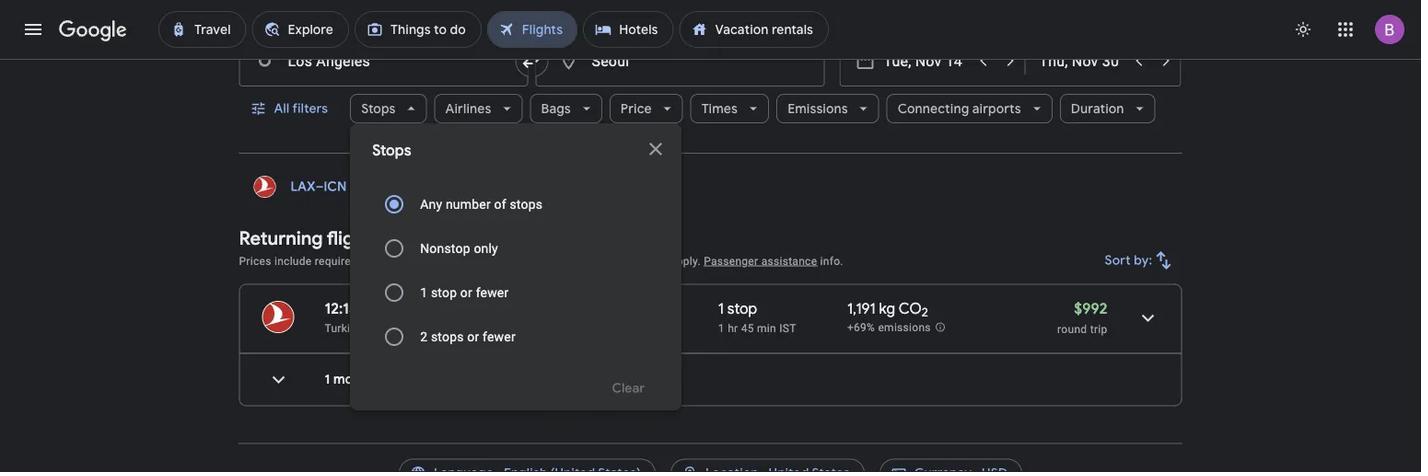 Task type: locate. For each thing, give the bounding box(es) containing it.
1 inside 1 popup button
[[402, 4, 410, 19]]

of
[[494, 197, 506, 212]]

return
[[435, 179, 473, 196]]

1 for 1 stop or fewer
[[420, 286, 428, 301]]

1 horizontal spatial stop
[[728, 300, 757, 319]]

trip
[[1090, 323, 1108, 336]]

duration button
[[1060, 87, 1156, 131]]

1,191 kg co 2
[[847, 300, 928, 321]]

swap origin and destination. image
[[521, 50, 543, 72]]

all filters
[[274, 101, 328, 117]]

1 horizontal spatial 2
[[922, 306, 928, 321]]

airlines inside popup button
[[445, 101, 491, 117]]

flight
[[369, 372, 401, 389]]

connecting airports
[[898, 101, 1021, 117]]

stops down 10:55 am text box
[[431, 330, 464, 345]]

0 horizontal spatial min
[[657, 300, 682, 319]]

or down 1 stop or fewer
[[467, 330, 479, 345]]

– up returning flights at the left of page
[[316, 179, 324, 196]]

0 vertical spatial airlines
[[445, 101, 491, 117]]

0 horizontal spatial 2
[[420, 330, 428, 345]]

stops right "filters"
[[361, 101, 396, 117]]

choose return to los angeles
[[384, 179, 567, 196]]

0 vertical spatial stops
[[510, 197, 543, 212]]

0 vertical spatial stops
[[361, 101, 396, 117]]

0 horizontal spatial stops
[[431, 330, 464, 345]]

Departure text field
[[884, 36, 969, 86]]

stop up 45
[[728, 300, 757, 319]]

1 inside stops option group
[[420, 286, 428, 301]]

1 vertical spatial –
[[386, 300, 395, 319]]

– inside 12:15 am – 10:55 am turkish airlines
[[386, 300, 395, 319]]

bags
[[541, 101, 571, 117]]

number
[[446, 197, 491, 212]]

min right 45
[[757, 322, 776, 335]]

charges
[[532, 255, 573, 268]]

fees
[[401, 255, 423, 268]]

0 vertical spatial or
[[460, 286, 472, 301]]

filters
[[292, 101, 328, 117]]

nonstop
[[420, 241, 470, 257]]

ist
[[779, 322, 796, 335]]

or
[[460, 286, 472, 301], [467, 330, 479, 345]]

close dialog image
[[645, 139, 667, 161]]

or for stops
[[467, 330, 479, 345]]

to
[[476, 179, 489, 196]]

+
[[391, 255, 398, 268]]

27
[[599, 300, 614, 319]]

bags button
[[530, 87, 602, 131]]

fewer
[[476, 286, 509, 301], [483, 330, 516, 345]]

0 vertical spatial –
[[316, 179, 324, 196]]

all filters button
[[239, 87, 343, 131]]

Return text field
[[1039, 36, 1124, 86]]

1 horizontal spatial hr
[[728, 322, 738, 335]]

1 stop 1 hr 45 min ist
[[718, 300, 796, 335]]

0 vertical spatial 2
[[922, 306, 928, 321]]

lax
[[291, 179, 316, 196]]

passenger assistance button
[[704, 255, 817, 268]]

airlines down leaves incheon international airport at 12:15 am on thursday, november 30 and arrives at los angeles international airport at 10:55 am on thursday, november 30. element
[[366, 322, 404, 335]]

apply.
[[670, 255, 701, 268]]

leaves incheon international airport at 12:15 am on thursday, november 30 and arrives at los angeles international airport at 10:55 am on thursday, november 30. element
[[325, 300, 461, 319]]

stop down for
[[431, 286, 457, 301]]

sort by:
[[1105, 253, 1153, 269]]

992 US dollars text field
[[1074, 300, 1108, 319]]

airports
[[972, 101, 1021, 117]]

1 horizontal spatial airlines
[[445, 101, 491, 117]]

stops
[[361, 101, 396, 117], [372, 142, 411, 161]]

$992
[[1074, 300, 1108, 319]]

1 vertical spatial fewer
[[483, 330, 516, 345]]

12:15 am – 10:55 am turkish airlines
[[325, 300, 461, 335]]

+69%
[[847, 322, 875, 335]]

1 horizontal spatial stops
[[510, 197, 543, 212]]

12:15 am
[[325, 300, 383, 319]]

connecting
[[898, 101, 969, 117]]

for
[[426, 255, 441, 268]]

stops
[[510, 197, 543, 212], [431, 330, 464, 345]]

kg
[[879, 300, 896, 319]]

–
[[316, 179, 324, 196], [386, 300, 395, 319]]

only
[[474, 241, 498, 257]]

or down adult.
[[460, 286, 472, 301]]

fewer down 1 stop or fewer
[[483, 330, 516, 345]]

None text field
[[239, 35, 528, 87], [536, 35, 825, 87], [239, 35, 528, 87], [536, 35, 825, 87]]

flights
[[327, 227, 381, 251]]

hr
[[618, 300, 632, 319], [728, 322, 738, 335]]

turkish
[[325, 322, 363, 335]]

1
[[402, 4, 410, 19], [444, 255, 450, 268], [420, 286, 428, 301], [718, 300, 724, 319], [718, 322, 725, 335], [325, 372, 330, 389]]

40
[[635, 300, 654, 319]]

1 button
[[369, 0, 443, 28]]

adult.
[[453, 255, 482, 268]]

times button
[[691, 87, 769, 131]]

1 horizontal spatial –
[[386, 300, 395, 319]]

0 horizontal spatial –
[[316, 179, 324, 196]]

stops up the choose
[[372, 142, 411, 161]]

airlines inside 12:15 am – 10:55 am turkish airlines
[[366, 322, 404, 335]]

optional charges and
[[485, 255, 598, 268]]

0 horizontal spatial hr
[[618, 300, 632, 319]]

airlines up choose return to los angeles
[[445, 101, 491, 117]]

min
[[657, 300, 682, 319], [757, 322, 776, 335]]

1 vertical spatial hr
[[728, 322, 738, 335]]

None search field
[[239, 0, 1182, 411]]

price
[[621, 101, 652, 117]]

0 horizontal spatial airlines
[[366, 322, 404, 335]]

stops down angeles
[[510, 197, 543, 212]]

1 vertical spatial stops
[[431, 330, 464, 345]]

stop inside 1 stop 1 hr 45 min ist
[[728, 300, 757, 319]]

fewer down the optional
[[476, 286, 509, 301]]

1 vertical spatial 2
[[420, 330, 428, 345]]

1 vertical spatial min
[[757, 322, 776, 335]]

10:55 am
[[399, 300, 461, 319]]

1 stop flight. element
[[718, 300, 757, 321]]

flight details. leaves incheon international airport at 12:15 am on thursday, november 30 and arrives at los angeles international airport at 10:55 am on thursday, november 30. image
[[1126, 297, 1170, 341]]

1 vertical spatial airlines
[[366, 322, 404, 335]]

45
[[741, 322, 754, 335]]

stop inside stops option group
[[431, 286, 457, 301]]

0 horizontal spatial stop
[[431, 286, 457, 301]]

0 vertical spatial fewer
[[476, 286, 509, 301]]

1 horizontal spatial min
[[757, 322, 776, 335]]

1 for 1
[[402, 4, 410, 19]]

2 down 10:55 am text box
[[420, 330, 428, 345]]

2 up emissions
[[922, 306, 928, 321]]

– right 12:15 am
[[386, 300, 395, 319]]

hr inside 1 stop 1 hr 45 min ist
[[728, 322, 738, 335]]

1 vertical spatial or
[[467, 330, 479, 345]]

min right 40
[[657, 300, 682, 319]]

1 more flight image
[[257, 358, 301, 403]]

airlines
[[445, 101, 491, 117], [366, 322, 404, 335]]

icn
[[324, 179, 347, 196]]

returning
[[239, 227, 323, 251]]

2
[[922, 306, 928, 321], [420, 330, 428, 345]]

times
[[702, 101, 738, 117]]

stop
[[431, 286, 457, 301], [728, 300, 757, 319]]

hr left 45
[[728, 322, 738, 335]]

hr right 27
[[618, 300, 632, 319]]



Task type: describe. For each thing, give the bounding box(es) containing it.
Departure time: 12:15 AM. text field
[[325, 300, 383, 319]]

emissions
[[878, 322, 931, 335]]

sort
[[1105, 253, 1131, 269]]

1 more flight
[[325, 372, 401, 389]]

may
[[646, 255, 667, 268]]

taxes
[[360, 255, 388, 268]]

stop for or
[[431, 286, 457, 301]]

more
[[333, 372, 366, 389]]

any number of stops
[[420, 197, 543, 212]]

round
[[1058, 323, 1087, 336]]

layover (1 of 1) is a 1 hr 45 min layover at istanbul airport in i̇stanbul. element
[[718, 321, 838, 336]]

1,191
[[847, 300, 876, 319]]

1 for 1 more flight
[[325, 372, 330, 389]]

27 hr 40 min
[[599, 300, 682, 319]]

angeles
[[517, 179, 567, 196]]

airlines button
[[434, 87, 523, 131]]

– for lax
[[316, 179, 324, 196]]

stops inside popup button
[[361, 101, 396, 117]]

all
[[274, 101, 289, 117]]

returning flights
[[239, 227, 381, 251]]

assistance
[[761, 255, 817, 268]]

optional
[[485, 255, 529, 268]]

nonstop only
[[420, 241, 498, 257]]

0 vertical spatial min
[[657, 300, 682, 319]]

none search field containing stops
[[239, 0, 1182, 411]]

co
[[899, 300, 922, 319]]

price button
[[610, 87, 683, 131]]

emissions
[[788, 101, 848, 117]]

lax – icn
[[291, 179, 347, 196]]

prices
[[239, 255, 271, 268]]

required
[[315, 255, 357, 268]]

connecting airports button
[[887, 87, 1053, 131]]

passenger
[[704, 255, 758, 268]]

include
[[274, 255, 312, 268]]

prices include required taxes + fees for 1 adult.
[[239, 255, 482, 268]]

choose
[[384, 179, 431, 196]]

and
[[576, 255, 595, 268]]

2 inside 1,191 kg co 2
[[922, 306, 928, 321]]

stop for 1
[[728, 300, 757, 319]]

duration
[[1071, 101, 1124, 117]]

$992 round trip
[[1058, 300, 1108, 336]]

fewer for 2 stops or fewer
[[483, 330, 516, 345]]

total duration 27 hr 40 min. element
[[599, 300, 718, 321]]

sort by: button
[[1098, 239, 1182, 283]]

2 stops or fewer
[[420, 330, 516, 345]]

main menu image
[[22, 18, 44, 41]]

los
[[493, 179, 514, 196]]

fewer for 1 stop or fewer
[[476, 286, 509, 301]]

+69% emissions
[[847, 322, 931, 335]]

or for stop
[[460, 286, 472, 301]]

1 for 1 stop 1 hr 45 min ist
[[718, 300, 724, 319]]

stops option group
[[372, 183, 660, 360]]

1 stop or fewer
[[420, 286, 509, 301]]

min inside 1 stop 1 hr 45 min ist
[[757, 322, 776, 335]]

2 inside stops option group
[[420, 330, 428, 345]]

stops button
[[350, 87, 427, 131]]

emissions button
[[777, 87, 879, 131]]

returning flights main content
[[239, 169, 1182, 422]]

Arrival time: 10:55 AM. text field
[[399, 300, 461, 319]]

any
[[420, 197, 442, 212]]

0 vertical spatial hr
[[618, 300, 632, 319]]

1 vertical spatial stops
[[372, 142, 411, 161]]

– for 12:15 am
[[386, 300, 395, 319]]

may apply. passenger assistance
[[643, 255, 817, 268]]

by:
[[1134, 253, 1153, 269]]

change appearance image
[[1281, 7, 1325, 52]]



Task type: vqa. For each thing, say whether or not it's contained in the screenshot.
user
no



